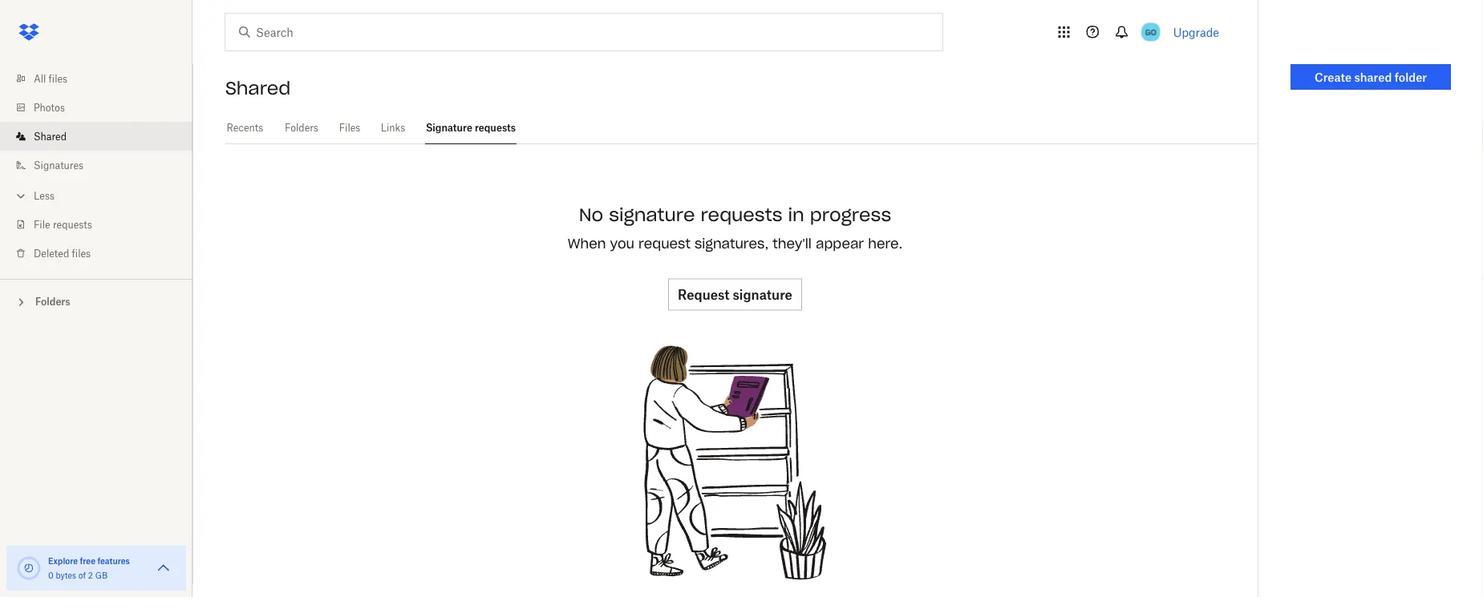 Task type: vqa. For each thing, say whether or not it's contained in the screenshot.
'Or Buy Now' related to Essentials
no



Task type: locate. For each thing, give the bounding box(es) containing it.
signature requests link
[[425, 112, 517, 142]]

1 horizontal spatial shared
[[225, 77, 291, 100]]

shared
[[225, 77, 291, 100], [34, 130, 67, 142]]

go button
[[1138, 19, 1164, 45]]

folders left files
[[285, 122, 318, 134]]

requests
[[475, 122, 516, 134], [701, 203, 783, 226], [53, 219, 92, 231]]

deleted files link
[[13, 239, 193, 268]]

1 vertical spatial files
[[72, 248, 91, 260]]

1 horizontal spatial folders
[[285, 122, 318, 134]]

requests inside signature requests link
[[475, 122, 516, 134]]

list
[[0, 55, 193, 279]]

file requests link
[[13, 210, 193, 239]]

requests up 'when you request signatures, they'll appear here.' at the top of page
[[701, 203, 783, 226]]

1 vertical spatial shared
[[34, 130, 67, 142]]

requests inside file requests link
[[53, 219, 92, 231]]

2
[[88, 571, 93, 581]]

request
[[639, 236, 691, 252]]

signature for no
[[609, 203, 695, 226]]

files right deleted
[[72, 248, 91, 260]]

tab list
[[225, 112, 1258, 144]]

photos
[[34, 102, 65, 114]]

1 horizontal spatial signature
[[733, 287, 793, 303]]

0 vertical spatial signature
[[609, 203, 695, 226]]

recents
[[227, 122, 263, 134]]

2 horizontal spatial requests
[[701, 203, 783, 226]]

files link
[[339, 112, 361, 142]]

upgrade
[[1174, 25, 1220, 39]]

files
[[339, 122, 361, 134]]

they'll
[[773, 236, 812, 252]]

0 horizontal spatial shared
[[34, 130, 67, 142]]

shared up recents link
[[225, 77, 291, 100]]

recents link
[[225, 112, 265, 142]]

signature
[[426, 122, 473, 134]]

create shared folder button
[[1291, 64, 1452, 90]]

signature for request
[[733, 287, 793, 303]]

signature down 'when you request signatures, they'll appear here.' at the top of page
[[733, 287, 793, 303]]

0 horizontal spatial signature
[[609, 203, 695, 226]]

1 vertical spatial signature
[[733, 287, 793, 303]]

create shared folder
[[1315, 70, 1428, 84]]

signature requests
[[426, 122, 516, 134]]

folders
[[285, 122, 318, 134], [35, 296, 70, 308]]

requests for signature requests
[[475, 122, 516, 134]]

illustration of an empty shelf image
[[615, 343, 856, 584]]

1 horizontal spatial requests
[[475, 122, 516, 134]]

all
[[34, 73, 46, 85]]

free
[[80, 557, 95, 567]]

upgrade link
[[1174, 25, 1220, 39]]

folders inside button
[[35, 296, 70, 308]]

folders inside tab list
[[285, 122, 318, 134]]

0 vertical spatial folders
[[285, 122, 318, 134]]

shared down photos
[[34, 130, 67, 142]]

dropbox image
[[13, 16, 45, 48]]

you
[[610, 236, 635, 252]]

all files
[[34, 73, 68, 85]]

0 horizontal spatial files
[[49, 73, 68, 85]]

1 horizontal spatial files
[[72, 248, 91, 260]]

files
[[49, 73, 68, 85], [72, 248, 91, 260]]

0 horizontal spatial requests
[[53, 219, 92, 231]]

0 vertical spatial shared
[[225, 77, 291, 100]]

files right all
[[49, 73, 68, 85]]

0 vertical spatial files
[[49, 73, 68, 85]]

requests right file
[[53, 219, 92, 231]]

requests right signature at top left
[[475, 122, 516, 134]]

request
[[678, 287, 730, 303]]

signature up request
[[609, 203, 695, 226]]

explore
[[48, 557, 78, 567]]

1 vertical spatial folders
[[35, 296, 70, 308]]

deleted files
[[34, 248, 91, 260]]

signature
[[609, 203, 695, 226], [733, 287, 793, 303]]

tab list containing recents
[[225, 112, 1258, 144]]

shared inside 'list item'
[[34, 130, 67, 142]]

list containing all files
[[0, 55, 193, 279]]

0 horizontal spatial folders
[[35, 296, 70, 308]]

folders down deleted
[[35, 296, 70, 308]]

signature inside 'button'
[[733, 287, 793, 303]]



Task type: describe. For each thing, give the bounding box(es) containing it.
file requests
[[34, 219, 92, 231]]

folder
[[1395, 70, 1428, 84]]

links link
[[380, 112, 406, 142]]

progress
[[810, 203, 892, 226]]

quota usage element
[[16, 556, 42, 582]]

signatures
[[34, 159, 84, 171]]

photos link
[[13, 93, 193, 122]]

files for deleted files
[[72, 248, 91, 260]]

here.
[[868, 236, 903, 252]]

file
[[34, 219, 50, 231]]

request signature button
[[668, 279, 802, 311]]

no signature requests in progress
[[579, 203, 892, 226]]

signatures link
[[13, 151, 193, 180]]

signatures,
[[695, 236, 769, 252]]

in
[[788, 203, 805, 226]]

appear
[[816, 236, 864, 252]]

create
[[1315, 70, 1352, 84]]

0
[[48, 571, 54, 581]]

less
[[34, 190, 55, 202]]

bytes
[[56, 571, 76, 581]]

files for all files
[[49, 73, 68, 85]]

shared link
[[13, 122, 193, 151]]

requests for file requests
[[53, 219, 92, 231]]

request signature
[[678, 287, 793, 303]]

links
[[381, 122, 406, 134]]

when you request signatures, they'll appear here.
[[568, 236, 903, 252]]

explore free features 0 bytes of 2 gb
[[48, 557, 130, 581]]

Search in folder "Dropbox" text field
[[256, 23, 910, 41]]

gb
[[95, 571, 108, 581]]

no
[[579, 203, 604, 226]]

all files link
[[13, 64, 193, 93]]

of
[[78, 571, 86, 581]]

deleted
[[34, 248, 69, 260]]

folders button
[[0, 290, 193, 313]]

features
[[97, 557, 130, 567]]

shared
[[1355, 70, 1393, 84]]

folders link
[[284, 112, 319, 142]]

shared list item
[[0, 122, 193, 151]]

go
[[1146, 27, 1157, 37]]

when
[[568, 236, 606, 252]]

less image
[[13, 188, 29, 204]]



